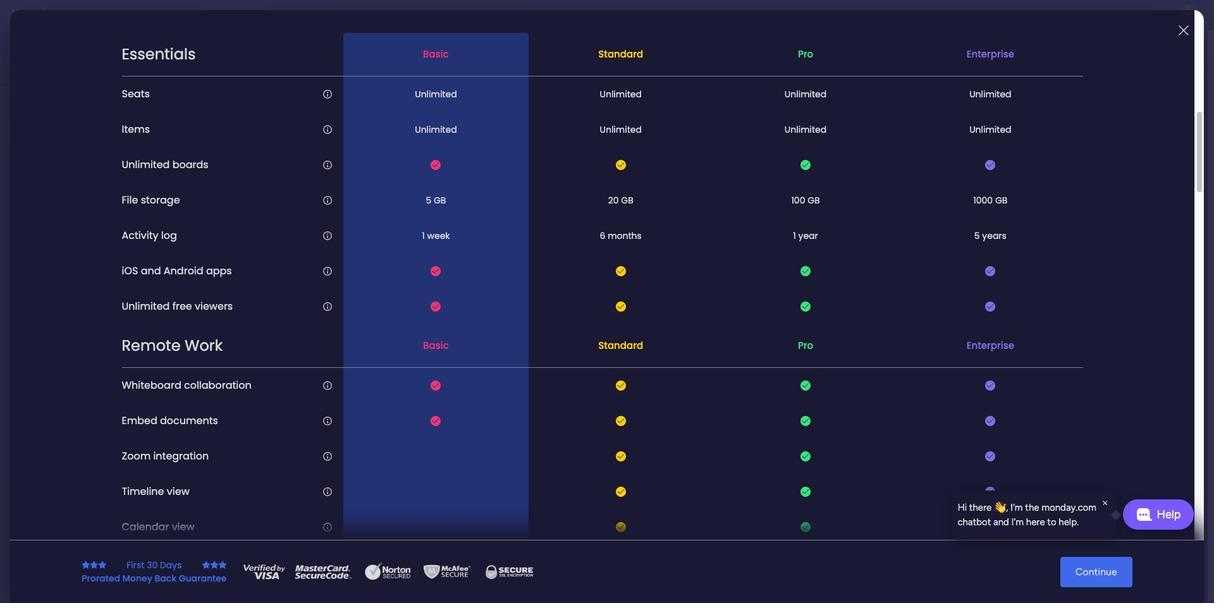Task type: locate. For each thing, give the bounding box(es) containing it.
2 enterprise from the top
[[967, 339, 1014, 352]]

0 vertical spatial help
[[1157, 507, 1181, 521]]

gb up week
[[434, 194, 446, 207]]

1 horizontal spatial game
[[504, 231, 532, 243]]

1 left week
[[422, 229, 425, 242]]

to right want
[[467, 345, 477, 359]]

complete inside complete profile link
[[999, 166, 1041, 177]]

monday.com up variety
[[557, 345, 625, 359]]

first 30 days
[[127, 559, 182, 571]]

5 left the years
[[974, 229, 980, 242]]

1 vertical spatial enterprise
[[967, 339, 1014, 352]]

0 vertical spatial game
[[504, 231, 532, 243]]

0 vertical spatial virtual
[[697, 252, 723, 263]]

learn inside getting started learn how monday.com works
[[1018, 488, 1039, 499]]

> up (inbox)
[[341, 252, 346, 263]]

boost
[[975, 353, 1002, 365]]

lottie animation element
[[610, 30, 965, 78], [0, 476, 161, 603]]

0 horizontal spatial lottie animation element
[[0, 476, 161, 603]]

monday.com
[[489, 307, 618, 335], [557, 345, 625, 359], [1061, 488, 1112, 499], [1042, 502, 1097, 513]]

i'm left the
[[1011, 502, 1023, 513]]

hey james peterson, your pro trial with monday.com has ended
[[422, 281, 792, 335]]

plans inside want to continue using monday.com to increase your productivity? there are a variety of plans to fit any of your needs.
[[588, 360, 616, 374]]

setup
[[999, 117, 1025, 129]]

monday.com inside hi there 👋,  i'm the monday.com chatbot and i'm here to help.
[[1042, 502, 1097, 513]]

0 vertical spatial enterprise
[[967, 48, 1014, 61]]

0 vertical spatial plans
[[238, 9, 259, 20]]

hi
[[958, 502, 967, 513]]

2 > from the left
[[515, 252, 520, 263]]

upload
[[999, 134, 1029, 145]]

to inside this workspace is empty. join this workspace to create content.
[[103, 182, 111, 193]]

0 horizontal spatial with
[[752, 281, 792, 308]]

2 standard from the top
[[598, 339, 643, 352]]

1 vertical spatial basic
[[423, 339, 449, 352]]

standard for remote work
[[598, 339, 643, 352]]

view for timeline view
[[167, 485, 190, 499]]

0 vertical spatial complete
[[987, 96, 1037, 110]]

to
[[103, 182, 111, 193], [467, 345, 477, 359], [627, 345, 638, 359], [618, 360, 629, 374], [1047, 516, 1056, 528]]

1 standard from the top
[[598, 48, 643, 61]]

20
[[608, 194, 619, 207]]

embed documents
[[122, 414, 218, 428]]

i'm
[[1011, 502, 1023, 513], [1012, 516, 1024, 528]]

to up 'fit'
[[627, 345, 638, 359]]

pet
[[725, 252, 738, 263], [330, 451, 347, 465]]

0 horizontal spatial star image
[[82, 561, 90, 569]]

invite members image
[[1045, 9, 1058, 22]]

complete up setup
[[987, 96, 1037, 110]]

6 months
[[600, 229, 642, 242]]

monday.com up help.
[[1042, 502, 1097, 513]]

norton secured image
[[360, 563, 416, 581]]

> down project requests & approvals
[[689, 252, 694, 263]]

star image
[[90, 561, 98, 569], [98, 561, 106, 569], [210, 561, 218, 569]]

help right the chat bot icon
[[1157, 507, 1181, 521]]

1 left year
[[793, 229, 796, 242]]

update
[[251, 302, 290, 316]]

help image
[[1132, 9, 1145, 22]]

circle o image up 1000 gb
[[987, 167, 995, 177]]

mobile
[[1045, 182, 1073, 193]]

3 star image from the left
[[210, 561, 218, 569]]

management
[[128, 8, 196, 22], [286, 252, 339, 263], [460, 252, 513, 263], [635, 252, 687, 263], [332, 400, 388, 412], [332, 468, 388, 480]]

1 1 from the left
[[422, 229, 425, 242]]

search everything image
[[1104, 9, 1117, 22]]

and down 👋,
[[993, 516, 1009, 528]]

this
[[41, 182, 56, 193]]

1 vertical spatial pet
[[330, 451, 347, 465]]

1 vertical spatial &
[[995, 437, 1002, 449]]

circle o image inside the enable desktop notifications link
[[987, 151, 995, 160]]

1 public board image from the left
[[423, 231, 437, 245]]

circle o image
[[987, 151, 995, 160], [987, 167, 995, 177]]

1 vertical spatial i'm
[[1012, 516, 1024, 528]]

5 gb
[[426, 194, 446, 207]]

1 horizontal spatial get
[[1058, 549, 1072, 559]]

1 horizontal spatial help
[[1157, 507, 1181, 521]]

circle o image down check circle image
[[987, 151, 995, 160]]

pet down approvals at the top of page
[[725, 252, 738, 263]]

your left recent in the left top of the page
[[289, 54, 309, 66]]

virtual inside virtual pet game work management
[[293, 451, 327, 465]]

get down center
[[1058, 549, 1072, 559]]

monday.com up using
[[489, 307, 618, 335]]

0 horizontal spatial 5
[[426, 194, 431, 207]]

1 vertical spatial get
[[1058, 549, 1072, 559]]

get
[[1004, 437, 1020, 449], [1058, 549, 1072, 559]]

a
[[529, 360, 535, 374]]

help down here
[[1018, 534, 1037, 545]]

30
[[147, 559, 158, 571]]

0 horizontal spatial plans
[[238, 9, 259, 20]]

0 horizontal spatial 1
[[422, 229, 425, 242]]

1 vertical spatial lottie animation element
[[0, 476, 161, 603]]

1 horizontal spatial main
[[348, 252, 367, 263]]

standard for essentials
[[598, 48, 643, 61]]

of right variety
[[575, 360, 585, 374]]

2 horizontal spatial >
[[689, 252, 694, 263]]

your down work management > virtual pet game
[[626, 281, 669, 308]]

1 vertical spatial plans
[[588, 360, 616, 374]]

apps
[[206, 264, 232, 279]]

2 gb from the left
[[621, 194, 633, 207]]

gb right the 20 at the right top of the page
[[621, 194, 633, 207]]

with
[[752, 281, 792, 308], [1120, 353, 1140, 365]]

and right ios
[[141, 264, 161, 279]]

1 vertical spatial lottie animation image
[[0, 476, 161, 603]]

learn for help
[[1018, 549, 1039, 559]]

1 horizontal spatial 1
[[793, 229, 796, 242]]

your inside boost your workflow in minutes with ready-made templates
[[1004, 353, 1024, 365]]

select product image
[[11, 9, 24, 22]]

monday.com inside "hey james peterson, your pro trial with monday.com has ended"
[[489, 307, 618, 335]]

1 vertical spatial standard
[[598, 339, 643, 352]]

6
[[600, 229, 605, 242]]

see
[[221, 9, 236, 20]]

2 star image from the left
[[98, 561, 106, 569]]

0 vertical spatial &
[[697, 231, 704, 243]]

here
[[1026, 516, 1045, 528]]

our
[[1026, 182, 1042, 193]]

access
[[255, 54, 286, 66]]

ios and android apps
[[122, 264, 232, 279]]

0 horizontal spatial >
[[341, 252, 346, 263]]

monday.com down the started
[[1061, 488, 1112, 499]]

1 horizontal spatial with
[[1120, 353, 1140, 365]]

update feed (inbox)
[[251, 302, 356, 316]]

p button
[[592, 369, 930, 425]]

1 vertical spatial pro
[[674, 281, 705, 308]]

0 vertical spatial view
[[167, 485, 190, 499]]

1 horizontal spatial work management > main workspace
[[439, 252, 586, 263]]

1 vertical spatial help
[[1018, 534, 1037, 545]]

100 gb
[[791, 194, 820, 207]]

essentials
[[122, 44, 196, 65]]

0 vertical spatial circle o image
[[987, 151, 995, 160]]

photo
[[1053, 134, 1079, 145]]

3 > from the left
[[689, 252, 694, 263]]

management inside main workspace work management
[[332, 400, 388, 412]]

v2 user feedback image
[[978, 47, 987, 61]]

your for complete
[[1040, 96, 1063, 110]]

basic right inbox
[[423, 48, 449, 61]]

dialog
[[953, 491, 1117, 539]]

unlimited boards
[[122, 158, 208, 172]]

complete down enable
[[999, 166, 1041, 177]]

inbox
[[380, 54, 405, 66]]

trading card game
[[442, 231, 532, 243]]

> for project
[[689, 252, 694, 263]]

1 vertical spatial complete
[[999, 166, 1041, 177]]

2 1 from the left
[[793, 229, 796, 242]]

enterprise down notifications icon
[[967, 48, 1014, 61]]

1 vertical spatial game
[[740, 252, 764, 263]]

help center learn and get support
[[1018, 534, 1105, 559]]

0 vertical spatial i'm
[[1011, 502, 1023, 513]]

0 vertical spatial pro
[[798, 48, 813, 61]]

how
[[1042, 488, 1058, 499]]

0 horizontal spatial virtual
[[293, 451, 327, 465]]

want
[[437, 345, 464, 359]]

enterprise up boost
[[967, 339, 1014, 352]]

3 star image from the left
[[218, 561, 227, 569]]

1 basic from the top
[[423, 48, 449, 61]]

ssl encrypted image
[[477, 563, 540, 581]]

5 up the 1 week
[[426, 194, 431, 207]]

quickly
[[218, 54, 252, 66]]

1 horizontal spatial of
[[665, 360, 675, 374]]

with right trial
[[752, 281, 792, 308]]

continue
[[1075, 566, 1117, 578]]

work inside virtual pet game work management
[[309, 468, 329, 480]]

public board image left project at the top of the page
[[597, 231, 611, 245]]

0 horizontal spatial help
[[1018, 534, 1037, 545]]

& up work management > virtual pet game
[[697, 231, 704, 243]]

and inside help center learn and get support
[[1042, 549, 1056, 559]]

templates image image
[[979, 254, 1146, 342]]

2 circle o image from the top
[[987, 167, 995, 177]]

install our mobile app link
[[999, 181, 1157, 195]]

5 for 5 years
[[974, 229, 980, 242]]

join
[[22, 182, 39, 193]]

james
[[463, 281, 529, 308]]

0 horizontal spatial get
[[1004, 437, 1020, 449]]

recently
[[251, 104, 298, 118]]

2 star image from the left
[[202, 561, 210, 569]]

1 enterprise from the top
[[967, 48, 1014, 61]]

1 vertical spatial learn
[[1018, 488, 1039, 499]]

calendar
[[122, 520, 169, 535]]

1 horizontal spatial 5
[[974, 229, 980, 242]]

1 horizontal spatial pet
[[725, 252, 738, 263]]

game inside virtual pet game work management
[[349, 451, 380, 465]]

learn inside help center learn and get support
[[1018, 549, 1039, 559]]

0 horizontal spatial main
[[293, 382, 318, 396]]

basic for remote work
[[423, 339, 449, 352]]

> for trading
[[515, 252, 520, 263]]

1 horizontal spatial >
[[515, 252, 520, 263]]

0 vertical spatial 5
[[426, 194, 431, 207]]

help inside button
[[1157, 507, 1181, 521]]

profile up setup account link
[[1066, 96, 1099, 110]]

0 horizontal spatial of
[[575, 360, 585, 374]]

0 vertical spatial your
[[1040, 96, 1063, 110]]

2 vertical spatial pro
[[798, 339, 813, 352]]

2 work management > main workspace from the left
[[439, 252, 586, 263]]

1 for 1 week
[[422, 229, 425, 242]]

lottie animation element for join this workspace to create content.
[[0, 476, 161, 603]]

of right any
[[665, 360, 675, 374]]

your up "made"
[[1004, 353, 1024, 365]]

view right calendar
[[172, 520, 195, 535]]

1 horizontal spatial lottie animation image
[[610, 30, 965, 78]]

1 vertical spatial circle o image
[[987, 167, 995, 177]]

0 vertical spatial learn
[[968, 437, 993, 449]]

0 vertical spatial option
[[8, 38, 154, 58]]

lottie animation image for join this workspace to create content.
[[0, 476, 161, 603]]

5
[[426, 194, 431, 207], [974, 229, 980, 242]]

public board image
[[423, 231, 437, 245], [597, 231, 611, 245]]

give
[[992, 48, 1012, 60]]

enable
[[999, 150, 1028, 161]]

i'm left here
[[1012, 516, 1024, 528]]

main inside main workspace work management
[[293, 382, 318, 396]]

chatbot
[[958, 516, 991, 528]]

1 star image from the left
[[90, 561, 98, 569]]

your up account
[[1040, 96, 1063, 110]]

getting
[[1018, 474, 1049, 484]]

0 vertical spatial lottie animation element
[[610, 30, 965, 78]]

work management > main workspace down the card
[[439, 252, 586, 263]]

20 gb
[[608, 194, 633, 207]]

first
[[127, 559, 144, 571]]

update feed image
[[1017, 9, 1030, 22]]

recently visited
[[251, 104, 335, 118]]

monday marketplace image
[[1073, 9, 1086, 22]]

public board image left trading
[[423, 231, 437, 245]]

upload your photo link
[[987, 132, 1157, 147]]

unlimited
[[415, 88, 457, 100], [600, 88, 642, 100], [785, 88, 827, 100], [970, 88, 1012, 100], [415, 123, 457, 136], [600, 123, 642, 136], [785, 123, 827, 136], [970, 123, 1012, 136], [122, 158, 170, 172], [122, 299, 170, 314]]

feedback
[[1014, 48, 1054, 60]]

plan
[[317, 231, 337, 243]]

4 gb from the left
[[995, 194, 1008, 207]]

1 for 1 year
[[793, 229, 796, 242]]

standard
[[598, 48, 643, 61], [598, 339, 643, 352]]

1 horizontal spatial virtual
[[697, 252, 723, 263]]

0 horizontal spatial game
[[349, 451, 380, 465]]

1 horizontal spatial lottie animation element
[[610, 30, 965, 78]]

&
[[697, 231, 704, 243], [995, 437, 1002, 449]]

1 horizontal spatial star image
[[202, 561, 210, 569]]

star image
[[82, 561, 90, 569], [202, 561, 210, 569], [218, 561, 227, 569]]

using
[[527, 345, 554, 359]]

quick search results list box
[[233, 118, 937, 286]]

work inside main workspace work management
[[309, 400, 329, 412]]

2 horizontal spatial star image
[[218, 561, 227, 569]]

your for upload
[[1032, 134, 1051, 145]]

continue
[[479, 345, 524, 359]]

1 vertical spatial with
[[1120, 353, 1140, 365]]

1 horizontal spatial &
[[995, 437, 1002, 449]]

plans
[[238, 9, 259, 20], [588, 360, 616, 374]]

learn for getting
[[1018, 488, 1039, 499]]

complete
[[987, 96, 1037, 110], [999, 166, 1041, 177]]

help center element
[[968, 522, 1157, 572]]

recent
[[311, 54, 341, 66]]

0 horizontal spatial lottie animation image
[[0, 476, 161, 603]]

help inside help center learn and get support
[[1018, 534, 1037, 545]]

lottie animation image
[[610, 30, 965, 78], [0, 476, 161, 603]]

0 horizontal spatial public board image
[[423, 231, 437, 245]]

1 vertical spatial 5
[[974, 229, 980, 242]]

plans left 'fit'
[[588, 360, 616, 374]]

3 gb from the left
[[808, 194, 820, 207]]

1 year
[[793, 229, 818, 242]]

0 vertical spatial get
[[1004, 437, 1020, 449]]

1 gb from the left
[[434, 194, 446, 207]]

5 for 5 gb
[[426, 194, 431, 207]]

items
[[122, 122, 150, 137]]

james peterson image
[[1179, 5, 1199, 25]]

with right minutes
[[1120, 353, 1140, 365]]

0 vertical spatial with
[[752, 281, 792, 308]]

to right here
[[1047, 516, 1056, 528]]

timeline view
[[122, 485, 190, 499]]

0 vertical spatial lottie animation image
[[610, 30, 965, 78]]

0 horizontal spatial work management > main workspace
[[265, 252, 412, 263]]

plans inside button
[[238, 9, 259, 20]]

learn down center
[[1018, 549, 1039, 559]]

productivity?
[[712, 345, 777, 359]]

basic down hey
[[423, 339, 449, 352]]

0 vertical spatial basic
[[423, 48, 449, 61]]

work management > main workspace down plan
[[265, 252, 412, 263]]

monday
[[56, 8, 100, 22]]

circle o image inside complete profile link
[[987, 167, 995, 177]]

your inside "hey james peterson, your pro trial with monday.com has ended"
[[626, 281, 669, 308]]

> down trading card game
[[515, 252, 520, 263]]

and down center
[[1042, 549, 1056, 559]]

1 > from the left
[[341, 252, 346, 263]]

1 vertical spatial view
[[172, 520, 195, 535]]

learn down getting at the bottom
[[1018, 488, 1039, 499]]

learn left inspired
[[968, 437, 993, 449]]

pet down main workspace work management
[[330, 451, 347, 465]]

timeline
[[122, 485, 164, 499]]

mastercard secure code image
[[291, 563, 354, 581]]

profile up mobile
[[1044, 166, 1071, 177]]

1 week
[[422, 229, 450, 242]]

to down empty.
[[103, 182, 111, 193]]

2 basic from the top
[[423, 339, 449, 352]]

gb for 5 gb
[[434, 194, 446, 207]]

work
[[185, 335, 223, 356]]

0 vertical spatial pet
[[725, 252, 738, 263]]

1 horizontal spatial plans
[[588, 360, 616, 374]]

0 horizontal spatial &
[[697, 231, 704, 243]]

star image for 1st star icon
[[90, 561, 98, 569]]

1 vertical spatial option
[[8, 59, 154, 80]]

2 vertical spatial game
[[349, 451, 380, 465]]

option
[[8, 38, 154, 58], [8, 59, 154, 80]]

1 vertical spatial virtual
[[293, 451, 327, 465]]

1 circle o image from the top
[[987, 151, 995, 160]]

virtual
[[697, 252, 723, 263], [293, 451, 327, 465]]

get left inspired
[[1004, 437, 1020, 449]]

1000
[[973, 194, 993, 207]]

help for help
[[1157, 507, 1181, 521]]

2 vertical spatial learn
[[1018, 549, 1039, 559]]

back
[[155, 572, 176, 585]]

dialog containing hi there 👋,  i'm the monday.com
[[953, 491, 1117, 539]]

your
[[1040, 96, 1063, 110], [1032, 134, 1051, 145]]

1 vertical spatial your
[[1032, 134, 1051, 145]]

view right timeline
[[167, 485, 190, 499]]

viewers
[[195, 299, 233, 314]]

gb down 'install'
[[995, 194, 1008, 207]]

your down account
[[1032, 134, 1051, 145]]

1 horizontal spatial public board image
[[597, 231, 611, 245]]

your up needs. in the bottom right of the page
[[687, 345, 709, 359]]

complete profile
[[999, 166, 1071, 177]]

0 vertical spatial standard
[[598, 48, 643, 61]]

2 public board image from the left
[[597, 231, 611, 245]]

money
[[123, 572, 152, 585]]

check circle image
[[987, 119, 995, 128]]

0 horizontal spatial pet
[[330, 451, 347, 465]]

gb right 100
[[808, 194, 820, 207]]

plans right see
[[238, 9, 259, 20]]

& left inspired
[[995, 437, 1002, 449]]

monday.com inside want to continue using monday.com to increase your productivity? there are a variety of plans to fit any of your needs.
[[557, 345, 625, 359]]

ready-
[[975, 368, 1005, 380]]



Task type: vqa. For each thing, say whether or not it's contained in the screenshot.


Task type: describe. For each thing, give the bounding box(es) containing it.
card
[[479, 231, 502, 243]]

manage my account
[[567, 425, 647, 436]]

visited
[[300, 104, 335, 118]]

1 of from the left
[[575, 360, 585, 374]]

5 years
[[974, 229, 1007, 242]]

app
[[1075, 182, 1093, 193]]

support
[[1074, 549, 1105, 559]]

public board image for project requests & approvals
[[597, 231, 611, 245]]

my
[[601, 425, 613, 436]]

getting started learn how monday.com works
[[1018, 474, 1137, 499]]

gb for 20 gb
[[621, 194, 633, 207]]

create
[[114, 182, 139, 193]]

want to continue using monday.com to increase your productivity? there are a variety of plans to fit any of your needs.
[[437, 345, 777, 374]]

variety
[[538, 360, 573, 374]]

has
[[623, 307, 658, 335]]

your left needs. in the bottom right of the page
[[678, 360, 700, 374]]

complete for complete profile
[[999, 166, 1041, 177]]

templates
[[1032, 368, 1078, 380]]

pet inside virtual pet game work management
[[330, 451, 347, 465]]

are
[[509, 360, 526, 374]]

p
[[616, 387, 624, 406]]

and right inbox
[[407, 54, 424, 66]]

boards,
[[344, 54, 377, 66]]

and inside hi there 👋,  i'm the monday.com chatbot and i'm here to help.
[[993, 516, 1009, 528]]

complete for complete your profile
[[987, 96, 1037, 110]]

view for calendar view
[[172, 520, 195, 535]]

help button
[[1123, 500, 1194, 530]]

circle o image for complete
[[987, 167, 995, 177]]

install
[[999, 182, 1024, 193]]

made
[[1005, 368, 1030, 380]]

free
[[172, 299, 192, 314]]

getting started element
[[968, 461, 1157, 511]]

calendar view
[[122, 520, 195, 535]]

workflow
[[1027, 353, 1068, 365]]

gb for 1000 gb
[[995, 194, 1008, 207]]

public board image for trading card game
[[423, 231, 437, 245]]

marketing
[[267, 231, 315, 243]]

project requests & approvals
[[616, 231, 753, 243]]

manage
[[567, 425, 598, 436]]

2 horizontal spatial main
[[523, 252, 542, 263]]

ios
[[122, 264, 138, 279]]

chat bot icon image
[[1136, 508, 1152, 521]]

circle o image for enable
[[987, 151, 995, 160]]

verified by visa image
[[242, 563, 286, 581]]

account
[[615, 425, 647, 436]]

main workspace work management
[[293, 382, 388, 412]]

started
[[1051, 474, 1080, 484]]

is
[[94, 168, 100, 179]]

pet inside quick search results list box
[[725, 252, 738, 263]]

workspace image
[[605, 382, 635, 412]]

week
[[427, 229, 450, 242]]

peterson,
[[533, 281, 621, 308]]

desktop
[[1030, 150, 1065, 161]]

zoom
[[122, 449, 151, 464]]

continue button
[[1060, 557, 1132, 587]]

there
[[478, 360, 506, 374]]

see plans button
[[204, 6, 265, 25]]

years
[[982, 229, 1007, 242]]

(inbox)
[[319, 302, 356, 316]]

game for pet
[[349, 451, 380, 465]]

help for help center learn and get support
[[1018, 534, 1037, 545]]

install our mobile app
[[999, 182, 1093, 193]]

complete profile link
[[987, 165, 1157, 179]]

lottie animation image for quickly access your recent boards, inbox and workspaces
[[610, 30, 965, 78]]

1000 gb
[[973, 194, 1008, 207]]

get inside help center learn and get support
[[1058, 549, 1072, 559]]

star image for 2nd star icon from the right
[[210, 561, 218, 569]]

with inside boost your workflow in minutes with ready-made templates
[[1120, 353, 1140, 365]]

prorated money back guarantee
[[82, 572, 227, 585]]

year
[[798, 229, 818, 242]]

pro for essentials
[[798, 48, 813, 61]]

project
[[616, 231, 650, 243]]

boost your workflow in minutes with ready-made templates
[[975, 353, 1140, 380]]

mcafee secure image
[[421, 563, 472, 581]]

enable desktop notifications link
[[987, 148, 1157, 163]]

1 option from the top
[[8, 38, 154, 58]]

in
[[1071, 353, 1079, 365]]

0 vertical spatial profile
[[1066, 96, 1099, 110]]

gb for 100 gb
[[808, 194, 820, 207]]

& inside quick search results list box
[[697, 231, 704, 243]]

enterprise for essentials
[[967, 48, 1014, 61]]

management inside virtual pet game work management
[[332, 468, 388, 480]]

2 horizontal spatial game
[[740, 252, 764, 263]]

the
[[1025, 502, 1039, 513]]

collaboration
[[184, 378, 251, 393]]

virtual inside quick search results list box
[[697, 252, 723, 263]]

prorated
[[82, 572, 120, 585]]

notifications image
[[990, 9, 1002, 22]]

2 of from the left
[[665, 360, 675, 374]]

monday.com inside getting started learn how monday.com works
[[1061, 488, 1112, 499]]

setup account
[[999, 117, 1063, 129]]

to inside hi there 👋,  i'm the monday.com chatbot and i'm here to help.
[[1047, 516, 1056, 528]]

check circle image
[[987, 135, 995, 144]]

hey
[[422, 281, 459, 308]]

1 vertical spatial profile
[[1044, 166, 1071, 177]]

basic for essentials
[[423, 48, 449, 61]]

pro inside "hey james peterson, your pro trial with monday.com has ended"
[[674, 281, 705, 308]]

content.
[[64, 196, 97, 207]]

fit
[[631, 360, 641, 374]]

enterprise for remote work
[[967, 339, 1014, 352]]

hi there 👋,  i'm the monday.com chatbot and i'm here to help.
[[958, 502, 1097, 528]]

months
[[608, 229, 642, 242]]

upload your photo
[[999, 134, 1079, 145]]

this workspace is empty. join this workspace to create content.
[[22, 168, 139, 207]]

needs.
[[703, 360, 736, 374]]

game for card
[[504, 231, 532, 243]]

2 option from the top
[[8, 59, 154, 80]]

1 work management > main workspace from the left
[[265, 252, 412, 263]]

virtual pet game work management
[[293, 451, 388, 480]]

empty.
[[103, 168, 130, 179]]

with inside "hey james peterson, your pro trial with monday.com has ended"
[[752, 281, 792, 308]]

increase
[[640, 345, 684, 359]]

work management > virtual pet game
[[613, 252, 764, 263]]

1 star image from the left
[[82, 561, 90, 569]]

help.
[[1059, 516, 1079, 528]]

embed
[[122, 414, 157, 428]]

pro for remote work
[[798, 339, 813, 352]]

see plans
[[221, 9, 259, 20]]

workspace inside main workspace work management
[[321, 382, 376, 396]]

integration
[[153, 449, 209, 464]]

android
[[164, 264, 203, 279]]

lottie animation element for quickly access your recent boards, inbox and workspaces
[[610, 30, 965, 78]]

approvals
[[706, 231, 753, 243]]

this
[[31, 168, 47, 179]]

to left 'fit'
[[618, 360, 629, 374]]

trading
[[442, 231, 477, 243]]



